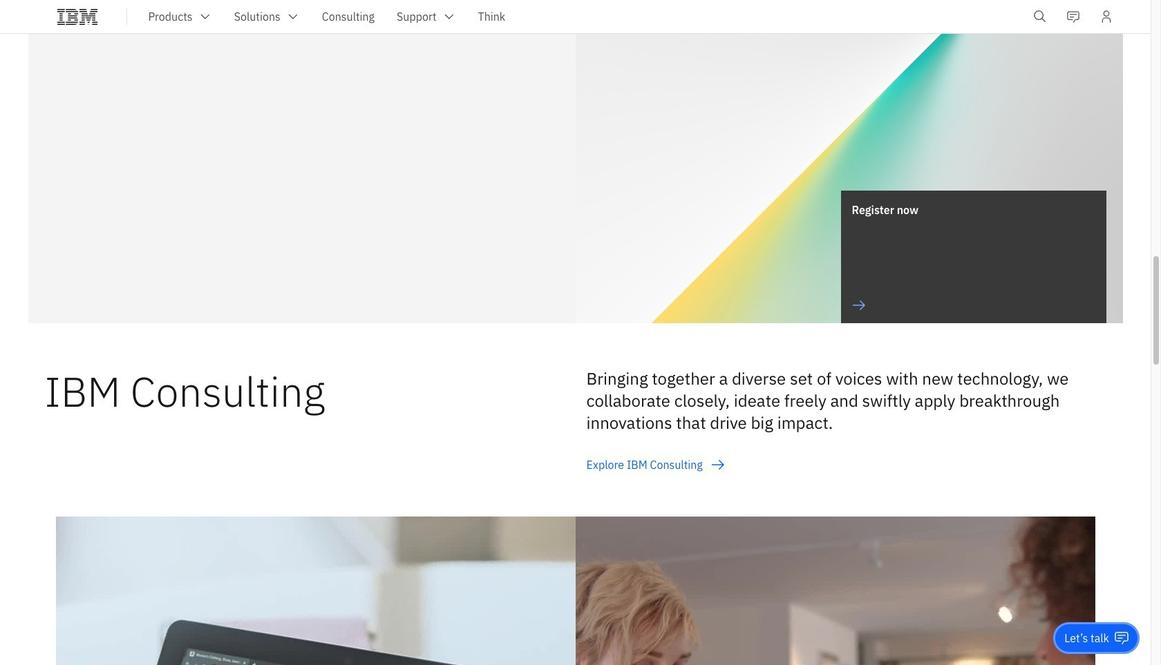 Task type: locate. For each thing, give the bounding box(es) containing it.
let's talk element
[[1065, 631, 1110, 647]]



